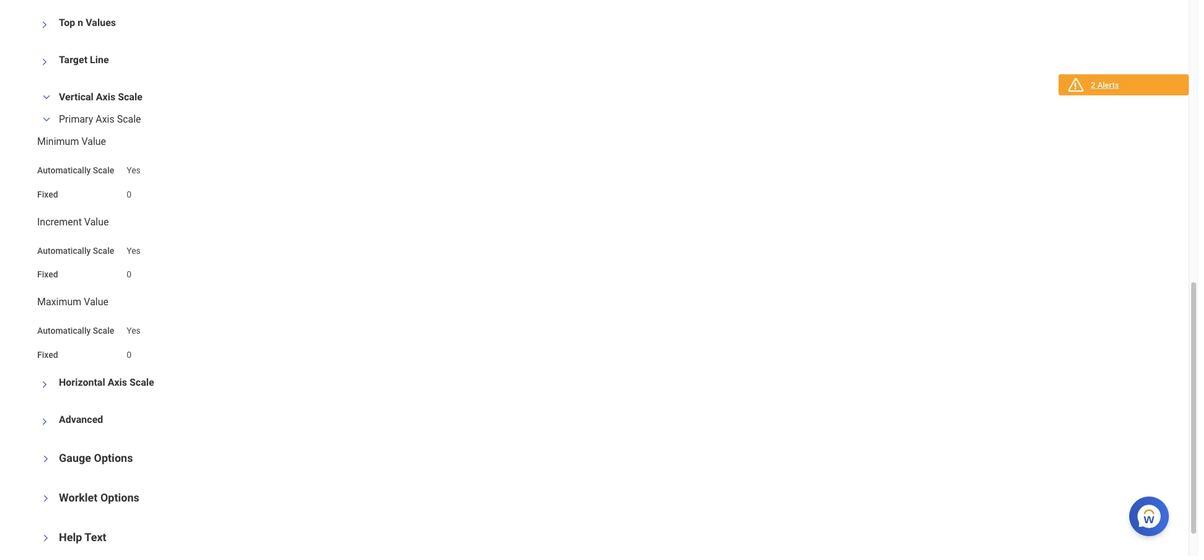 Task type: locate. For each thing, give the bounding box(es) containing it.
scale down increment value at top
[[93, 246, 114, 256]]

2 fixed element from the top
[[127, 262, 131, 281]]

3 automatically scale element from the top
[[127, 319, 141, 337]]

gauge options button
[[59, 452, 133, 465]]

0 vertical spatial automatically scale element
[[127, 158, 141, 176]]

fixed inside increment value group
[[37, 270, 58, 280]]

automatically for maximum
[[37, 326, 91, 336]]

fixed up increment in the left top of the page
[[37, 190, 58, 199]]

axis right horizontal
[[108, 377, 127, 388]]

2 vertical spatial automatically scale element
[[127, 319, 141, 337]]

chevron down image left vertical
[[39, 93, 54, 102]]

1 yes from the top
[[127, 165, 141, 175]]

options right worklet
[[100, 491, 139, 504]]

1 vertical spatial yes
[[127, 246, 141, 256]]

automatically for minimum
[[37, 165, 91, 175]]

2 vertical spatial yes
[[127, 326, 141, 336]]

n
[[78, 17, 83, 29]]

0 vertical spatial automatically scale
[[37, 165, 114, 175]]

1 fixed element from the top
[[127, 182, 131, 201]]

primary axis scale
[[59, 113, 141, 125]]

automatically inside maximum value group
[[37, 326, 91, 336]]

fixed element inside increment value group
[[127, 262, 131, 281]]

2 automatically scale element from the top
[[127, 238, 141, 257]]

axis for primary
[[96, 113, 114, 125]]

increment value button
[[37, 216, 109, 228]]

2 fixed from the top
[[37, 270, 58, 280]]

yes inside maximum value group
[[127, 326, 141, 336]]

2 automatically from the top
[[37, 246, 91, 256]]

0 vertical spatial yes
[[127, 165, 141, 175]]

axis inside group
[[96, 113, 114, 125]]

yes
[[127, 165, 141, 175], [127, 246, 141, 256], [127, 326, 141, 336]]

0 vertical spatial 0
[[127, 190, 131, 199]]

automatically inside increment value group
[[37, 246, 91, 256]]

automatically scale for increment
[[37, 246, 114, 256]]

1 vertical spatial options
[[100, 491, 139, 504]]

2 yes from the top
[[127, 246, 141, 256]]

chevron down image
[[40, 17, 49, 32], [42, 452, 50, 466]]

0
[[127, 190, 131, 199], [127, 270, 131, 280], [127, 350, 131, 360]]

scale down minimum value
[[93, 165, 114, 175]]

1 vertical spatial 0
[[127, 270, 131, 280]]

automatically scale element inside maximum value group
[[127, 319, 141, 337]]

options right gauge
[[94, 452, 133, 465]]

value inside group
[[84, 216, 109, 228]]

automatically scale element for minimum value
[[127, 158, 141, 176]]

1 0 from the top
[[127, 190, 131, 199]]

value right increment in the left top of the page
[[84, 216, 109, 228]]

value right maximum
[[84, 296, 108, 308]]

chevron down image for help text
[[42, 531, 50, 546]]

fixed for increment value
[[37, 270, 58, 280]]

chevron down image
[[40, 55, 49, 69], [39, 93, 54, 102], [39, 115, 54, 124], [40, 377, 49, 392], [40, 414, 49, 429], [42, 491, 50, 506], [42, 531, 50, 546]]

value for increment value
[[84, 216, 109, 228]]

1 vertical spatial chevron down image
[[42, 452, 50, 466]]

2
[[1091, 81, 1095, 90]]

fixed inside maximum value group
[[37, 350, 58, 360]]

2 vertical spatial automatically scale
[[37, 326, 114, 336]]

0 vertical spatial options
[[94, 452, 133, 465]]

top n values button
[[59, 17, 116, 29]]

worklet options button
[[59, 491, 139, 504]]

chevron down image for top n values
[[40, 17, 49, 32]]

vertical axis scale group
[[37, 91, 1152, 362]]

help text
[[59, 531, 106, 544]]

1 vertical spatial value
[[84, 216, 109, 228]]

automatically scale inside increment value group
[[37, 246, 114, 256]]

3 fixed from the top
[[37, 350, 58, 360]]

0 vertical spatial chevron down image
[[40, 17, 49, 32]]

automatically scale element inside increment value group
[[127, 238, 141, 257]]

chevron down image left advanced button
[[40, 414, 49, 429]]

yes inside minimum value group
[[127, 165, 141, 175]]

chevron down image up "minimum" at the left top of page
[[39, 115, 54, 124]]

2 alerts
[[1091, 81, 1119, 90]]

automatically scale element
[[127, 158, 141, 176], [127, 238, 141, 257], [127, 319, 141, 337]]

fixed element inside minimum value group
[[127, 182, 131, 201]]

0 vertical spatial automatically
[[37, 165, 91, 175]]

fixed element for increment value
[[127, 262, 131, 281]]

3 fixed element from the top
[[127, 343, 131, 361]]

value
[[81, 136, 106, 148], [84, 216, 109, 228], [84, 296, 108, 308]]

horizontal axis scale button
[[59, 377, 154, 388]]

scale down maximum value button
[[93, 326, 114, 336]]

fixed element
[[127, 182, 131, 201], [127, 262, 131, 281], [127, 343, 131, 361]]

alerts
[[1097, 81, 1119, 90]]

1 automatically from the top
[[37, 165, 91, 175]]

scale inside maximum value group
[[93, 326, 114, 336]]

scale inside increment value group
[[93, 246, 114, 256]]

1 vertical spatial automatically scale
[[37, 246, 114, 256]]

axis up primary axis scale
[[96, 91, 115, 103]]

fixed down maximum
[[37, 350, 58, 360]]

chevron down image left help
[[42, 531, 50, 546]]

chevron down image left gauge
[[42, 452, 50, 466]]

automatically inside minimum value group
[[37, 165, 91, 175]]

0 inside maximum value group
[[127, 350, 131, 360]]

1 automatically scale element from the top
[[127, 158, 141, 176]]

2 0 from the top
[[127, 270, 131, 280]]

maximum value button
[[37, 296, 108, 308]]

vertical
[[59, 91, 93, 103]]

0 vertical spatial fixed element
[[127, 182, 131, 201]]

0 vertical spatial fixed
[[37, 190, 58, 199]]

chevron down image left target
[[40, 55, 49, 69]]

primary axis scale button
[[59, 113, 141, 125]]

2 vertical spatial fixed element
[[127, 343, 131, 361]]

1 fixed from the top
[[37, 190, 58, 199]]

2 vertical spatial fixed
[[37, 350, 58, 360]]

primary axis scale group
[[37, 113, 1152, 362]]

0 inside minimum value group
[[127, 190, 131, 199]]

automatically down "minimum" at the left top of page
[[37, 165, 91, 175]]

axis down 'vertical axis scale'
[[96, 113, 114, 125]]

automatically
[[37, 165, 91, 175], [37, 246, 91, 256], [37, 326, 91, 336]]

2 vertical spatial value
[[84, 296, 108, 308]]

0 vertical spatial axis
[[96, 91, 115, 103]]

automatically scale down minimum value button
[[37, 165, 114, 175]]

options for gauge options
[[94, 452, 133, 465]]

axis
[[96, 91, 115, 103], [96, 113, 114, 125], [108, 377, 127, 388]]

2 vertical spatial axis
[[108, 377, 127, 388]]

primary
[[59, 113, 93, 125]]

automatically scale for minimum
[[37, 165, 114, 175]]

3 automatically from the top
[[37, 326, 91, 336]]

automatically scale inside minimum value group
[[37, 165, 114, 175]]

scale up primary axis scale
[[118, 91, 142, 103]]

1 automatically scale from the top
[[37, 165, 114, 175]]

fixed inside minimum value group
[[37, 190, 58, 199]]

0 inside increment value group
[[127, 270, 131, 280]]

increment value
[[37, 216, 109, 228]]

yes inside increment value group
[[127, 246, 141, 256]]

automatically down increment in the left top of the page
[[37, 246, 91, 256]]

fixed element for minimum value
[[127, 182, 131, 201]]

2 automatically scale from the top
[[37, 246, 114, 256]]

fixed up maximum
[[37, 270, 58, 280]]

yes for minimum value
[[127, 165, 141, 175]]

1 vertical spatial automatically scale element
[[127, 238, 141, 257]]

3 yes from the top
[[127, 326, 141, 336]]

3 automatically scale from the top
[[37, 326, 114, 336]]

automatically scale element inside minimum value group
[[127, 158, 141, 176]]

target
[[59, 54, 87, 66]]

automatically down maximum
[[37, 326, 91, 336]]

automatically scale
[[37, 165, 114, 175], [37, 246, 114, 256], [37, 326, 114, 336]]

fixed for maximum value
[[37, 350, 58, 360]]

2 vertical spatial automatically
[[37, 326, 91, 336]]

2 vertical spatial 0
[[127, 350, 131, 360]]

automatically scale inside maximum value group
[[37, 326, 114, 336]]

2 alerts button
[[1059, 74, 1189, 98]]

value down "primary axis scale" button
[[81, 136, 106, 148]]

automatically for increment
[[37, 246, 91, 256]]

fixed element inside maximum value group
[[127, 343, 131, 361]]

scale
[[118, 91, 142, 103], [117, 113, 141, 125], [93, 165, 114, 175], [93, 246, 114, 256], [93, 326, 114, 336], [130, 377, 154, 388]]

3 0 from the top
[[127, 350, 131, 360]]

options
[[94, 452, 133, 465], [100, 491, 139, 504]]

0 vertical spatial value
[[81, 136, 106, 148]]

chevron down image left worklet
[[42, 491, 50, 506]]

1 vertical spatial axis
[[96, 113, 114, 125]]

1 vertical spatial fixed element
[[127, 262, 131, 281]]

1 vertical spatial automatically
[[37, 246, 91, 256]]

1 vertical spatial fixed
[[37, 270, 58, 280]]

automatically scale down maximum value button
[[37, 326, 114, 336]]

minimum
[[37, 136, 79, 148]]

automatically scale down increment value at top
[[37, 246, 114, 256]]

axis for vertical
[[96, 91, 115, 103]]

chevron down image left top
[[40, 17, 49, 32]]

chevron down image inside primary axis scale group
[[39, 115, 54, 124]]

top
[[59, 17, 75, 29]]

chevron down image left horizontal
[[40, 377, 49, 392]]

fixed
[[37, 190, 58, 199], [37, 270, 58, 280], [37, 350, 58, 360]]



Task type: describe. For each thing, give the bounding box(es) containing it.
maximum value
[[37, 296, 108, 308]]

options for worklet options
[[100, 491, 139, 504]]

increment
[[37, 216, 82, 228]]

scale down 'vertical axis scale'
[[117, 113, 141, 125]]

worklet
[[59, 491, 98, 504]]

fixed for minimum value
[[37, 190, 58, 199]]

vertical axis scale
[[59, 91, 142, 103]]

gauge options
[[59, 452, 133, 465]]

minimum value button
[[37, 136, 106, 148]]

automatically scale for maximum
[[37, 326, 114, 336]]

minimum value group
[[37, 136, 1152, 201]]

text
[[84, 531, 106, 544]]

yes for maximum value
[[127, 326, 141, 336]]

scale inside minimum value group
[[93, 165, 114, 175]]

help text button
[[59, 531, 106, 544]]

increment value group
[[37, 216, 1152, 281]]

value for minimum value
[[81, 136, 106, 148]]

chevron down image for gauge options
[[42, 452, 50, 466]]

automatically scale element for maximum value
[[127, 319, 141, 337]]

chevron down image for horizontal axis scale
[[40, 377, 49, 392]]

target line button
[[59, 54, 109, 66]]

maximum
[[37, 296, 81, 308]]

advanced
[[59, 414, 103, 425]]

fixed element for maximum value
[[127, 343, 131, 361]]

advanced button
[[59, 414, 103, 425]]

help
[[59, 531, 82, 544]]

worklet options
[[59, 491, 139, 504]]

value for maximum value
[[84, 296, 108, 308]]

chevron down image for target line
[[40, 55, 49, 69]]

top n values
[[59, 17, 116, 29]]

maximum value group
[[37, 296, 1152, 362]]

horizontal axis scale
[[59, 377, 154, 388]]

chevron down image for advanced
[[40, 414, 49, 429]]

chevron down image for worklet options
[[42, 491, 50, 506]]

scale right horizontal
[[130, 377, 154, 388]]

minimum value
[[37, 136, 106, 148]]

0 for maximum value
[[127, 350, 131, 360]]

0 for minimum value
[[127, 190, 131, 199]]

exclamation image
[[1071, 82, 1080, 91]]

chevron down image for vertical axis scale
[[39, 93, 54, 102]]

0 for increment value
[[127, 270, 131, 280]]

yes for increment value
[[127, 246, 141, 256]]

line
[[90, 54, 109, 66]]

horizontal
[[59, 377, 105, 388]]

target line
[[59, 54, 109, 66]]

chevron down image for primary axis scale
[[39, 115, 54, 124]]

gauge
[[59, 452, 91, 465]]

vertical axis scale button
[[59, 91, 142, 103]]

values
[[86, 17, 116, 29]]

automatically scale element for increment value
[[127, 238, 141, 257]]

axis for horizontal
[[108, 377, 127, 388]]



Task type: vqa. For each thing, say whether or not it's contained in the screenshot.
Automatically Scale element corresponding to Increment Value
yes



